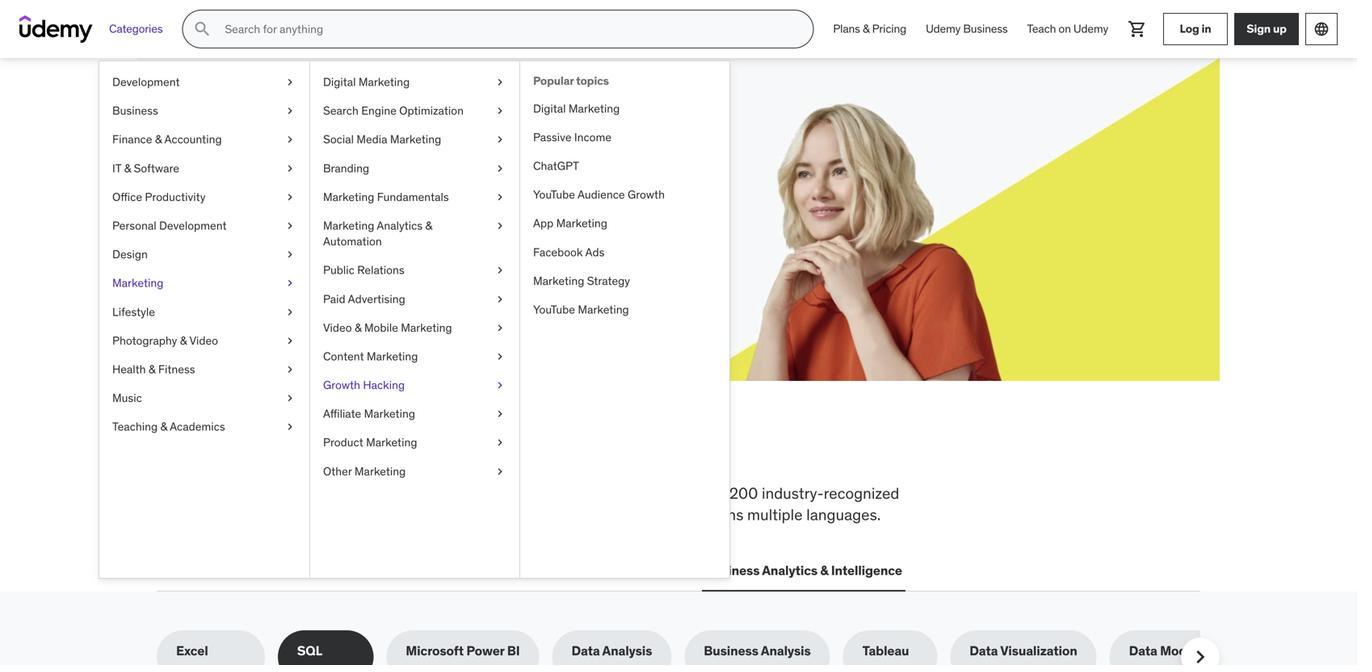 Task type: describe. For each thing, give the bounding box(es) containing it.
fitness
[[158, 362, 195, 377]]

development for web
[[190, 563, 271, 579]]

marketing inside 'link'
[[366, 436, 417, 450]]

marketing down video & mobile marketing
[[367, 349, 418, 364]]

branding
[[323, 161, 369, 176]]

xsmall image for video & mobile marketing
[[494, 320, 506, 336]]

facebook
[[533, 245, 583, 260]]

lifestyle
[[112, 305, 155, 319]]

intelligence
[[831, 563, 902, 579]]

branding link
[[310, 154, 519, 183]]

chatgpt
[[533, 159, 579, 173]]

music
[[112, 391, 142, 406]]

multiple
[[747, 505, 803, 525]]

growth hacking
[[323, 378, 405, 393]]

health & fitness link
[[99, 355, 309, 384]]

prep
[[582, 484, 614, 503]]

app marketing link
[[520, 209, 729, 238]]

over
[[696, 484, 726, 503]]

web
[[160, 563, 187, 579]]

xsmall image for digital marketing
[[494, 74, 506, 90]]

affiliate
[[323, 407, 361, 421]]

xsmall image for business
[[284, 103, 296, 119]]

office
[[112, 190, 142, 204]]

& for academics
[[160, 420, 167, 434]]

bi
[[507, 643, 520, 660]]

0 vertical spatial in
[[1202, 21, 1211, 36]]

office productivity link
[[99, 183, 309, 212]]

xsmall image for branding
[[494, 161, 506, 176]]

xsmall image for office productivity
[[284, 189, 296, 205]]

analytics for marketing
[[377, 218, 423, 233]]

2 udemy from the left
[[1073, 22, 1108, 36]]

xsmall image for it & software
[[284, 161, 296, 176]]

xsmall image for personal development
[[284, 218, 296, 234]]

it & software link
[[99, 154, 309, 183]]

development for personal
[[159, 218, 227, 233]]

power
[[466, 643, 504, 660]]

starting
[[426, 168, 473, 185]]

skills for your future expand your potential with a course. starting at just $12.99 through dec 15.
[[215, 128, 512, 203]]

analysis for business analysis
[[761, 643, 811, 660]]

passive
[[533, 130, 572, 145]]

youtube marketing link
[[520, 296, 729, 324]]

teaching & academics link
[[99, 413, 309, 442]]

marketing strategy
[[533, 274, 630, 288]]

data science
[[491, 563, 570, 579]]

public
[[323, 263, 354, 278]]

xsmall image for other marketing
[[494, 464, 506, 480]]

social media marketing
[[323, 132, 441, 147]]

15.
[[332, 187, 347, 203]]

analytics for business
[[762, 563, 818, 579]]

development
[[580, 505, 670, 525]]

it for it certifications
[[290, 563, 301, 579]]

& for accounting
[[155, 132, 162, 147]]

photography & video
[[112, 333, 218, 348]]

science
[[522, 563, 570, 579]]

supports
[[334, 505, 395, 525]]

digital marketing link for engine
[[310, 68, 519, 97]]

health
[[112, 362, 146, 377]]

& inside button
[[820, 563, 828, 579]]

finance & accounting link
[[99, 125, 309, 154]]

plans & pricing link
[[823, 10, 916, 48]]

marketing down "with"
[[323, 190, 374, 204]]

xsmall image for affiliate marketing
[[494, 406, 506, 422]]

finance
[[112, 132, 152, 147]]

xsmall image for social media marketing
[[494, 132, 506, 148]]

marketing down search engine optimization link
[[390, 132, 441, 147]]

communication
[[590, 563, 686, 579]]

growth inside youtube audience growth link
[[628, 187, 665, 202]]

growth hacking element
[[519, 61, 729, 578]]

our
[[254, 505, 276, 525]]

xsmall image for finance & accounting
[[284, 132, 296, 148]]

0 vertical spatial skills
[[268, 431, 355, 473]]

udemy image
[[19, 15, 93, 43]]

productivity
[[145, 190, 206, 204]]

public relations link
[[310, 256, 519, 285]]

popular
[[533, 74, 574, 88]]

academics
[[170, 420, 225, 434]]

marketing strategy link
[[520, 267, 729, 296]]

digital for search engine optimization
[[323, 75, 356, 89]]

personal
[[112, 218, 156, 233]]

xsmall image for teaching & academics
[[284, 419, 296, 435]]

business for business analysis
[[704, 643, 758, 660]]

xsmall image for paid advertising
[[494, 291, 506, 307]]

on
[[1059, 22, 1071, 36]]

xsmall image for search engine optimization
[[494, 103, 506, 119]]

topic filters element
[[157, 631, 1236, 666]]

data analysis
[[572, 643, 652, 660]]

xsmall image for health & fitness
[[284, 362, 296, 378]]

it & software
[[112, 161, 179, 176]]

marketing up facebook ads
[[556, 216, 607, 231]]

photography & video link
[[99, 327, 309, 355]]

analysis for data analysis
[[602, 643, 652, 660]]

xsmall image for photography & video
[[284, 333, 296, 349]]

hacking
[[363, 378, 405, 393]]

a
[[371, 168, 378, 185]]

for inside skills for your future expand your potential with a course. starting at just $12.99 through dec 15.
[[292, 128, 330, 162]]

strategy
[[587, 274, 630, 288]]

1 vertical spatial in
[[509, 431, 540, 473]]

marketing up engine
[[359, 75, 410, 89]]

leadership
[[405, 563, 472, 579]]

digital marketing for engine
[[323, 75, 410, 89]]

log
[[1180, 21, 1199, 36]]

marketing down facebook
[[533, 274, 584, 288]]

data visualization
[[970, 643, 1077, 660]]

& for mobile
[[355, 321, 362, 335]]

relations
[[357, 263, 404, 278]]

app marketing
[[533, 216, 607, 231]]

video inside video & mobile marketing link
[[323, 321, 352, 335]]

& for software
[[124, 161, 131, 176]]

popular topics
[[533, 74, 609, 88]]

data science button
[[488, 552, 574, 591]]

workplace
[[271, 484, 342, 503]]

audience
[[578, 187, 625, 202]]

other marketing link
[[310, 457, 519, 486]]

marketing link
[[99, 269, 309, 298]]

marketing down hacking
[[364, 407, 415, 421]]

other
[[323, 464, 352, 479]]

the
[[210, 431, 262, 473]]

xsmall image for marketing
[[284, 276, 296, 291]]

design link
[[99, 240, 309, 269]]

xsmall image for content marketing
[[494, 349, 506, 365]]

video & mobile marketing
[[323, 321, 452, 335]]

health & fitness
[[112, 362, 195, 377]]

udemy business
[[926, 22, 1008, 36]]

growth inside growth hacking link
[[323, 378, 360, 393]]

marketing down topics
[[569, 101, 620, 116]]

facebook ads
[[533, 245, 605, 260]]

it for it & software
[[112, 161, 121, 176]]

0 vertical spatial development
[[112, 75, 180, 89]]

skills
[[215, 128, 287, 162]]

office productivity
[[112, 190, 206, 204]]

xsmall image for growth hacking
[[494, 378, 506, 394]]

with
[[344, 168, 368, 185]]

finance & accounting
[[112, 132, 222, 147]]

xsmall image for product marketing
[[494, 435, 506, 451]]



Task type: vqa. For each thing, say whether or not it's contained in the screenshot.
Income's Digital Marketing
yes



Task type: locate. For each thing, give the bounding box(es) containing it.
data right bi
[[572, 643, 600, 660]]

growth up affiliate
[[323, 378, 360, 393]]

video inside the photography & video link
[[189, 333, 218, 348]]

0 horizontal spatial digital marketing link
[[310, 68, 519, 97]]

1 horizontal spatial video
[[323, 321, 352, 335]]

marketing up lifestyle
[[112, 276, 163, 291]]

marketing down the strategy
[[578, 302, 629, 317]]

0 horizontal spatial for
[[292, 128, 330, 162]]

0 horizontal spatial udemy
[[926, 22, 961, 36]]

paid advertising
[[323, 292, 405, 306]]

xsmall image inside digital marketing link
[[494, 74, 506, 90]]

digital marketing for income
[[533, 101, 620, 116]]

need
[[425, 431, 503, 473]]

1 horizontal spatial digital marketing
[[533, 101, 620, 116]]

& for pricing
[[863, 22, 870, 36]]

xsmall image
[[284, 103, 296, 119], [284, 161, 296, 176], [494, 161, 506, 176], [494, 218, 506, 234], [284, 276, 296, 291], [494, 320, 506, 336], [284, 333, 296, 349], [494, 349, 506, 365], [494, 378, 506, 394], [284, 419, 296, 435]]

product marketing link
[[310, 429, 519, 457]]

passive income
[[533, 130, 612, 145]]

xsmall image inside business link
[[284, 103, 296, 119]]

& inside the marketing analytics & automation
[[425, 218, 432, 233]]

1 horizontal spatial growth
[[628, 187, 665, 202]]

xsmall image inside search engine optimization link
[[494, 103, 506, 119]]

content
[[617, 484, 670, 503]]

teach
[[1027, 22, 1056, 36]]

xsmall image inside "social media marketing" link
[[494, 132, 506, 148]]

sign
[[1247, 21, 1271, 36]]

software
[[134, 161, 179, 176]]

1 horizontal spatial udemy
[[1073, 22, 1108, 36]]

lifestyle link
[[99, 298, 309, 327]]

& right finance
[[155, 132, 162, 147]]

marketing fundamentals
[[323, 190, 449, 204]]

marketing up automation
[[323, 218, 374, 233]]

0 vertical spatial it
[[112, 161, 121, 176]]

potential
[[289, 168, 340, 185]]

2 analysis from the left
[[761, 643, 811, 660]]

xsmall image inside paid advertising link
[[494, 291, 506, 307]]

choose a language image
[[1313, 21, 1330, 37]]

teaching & academics
[[112, 420, 225, 434]]

just
[[491, 168, 512, 185]]

business for business
[[112, 103, 158, 118]]

1 vertical spatial youtube
[[533, 302, 575, 317]]

plans
[[833, 22, 860, 36]]

0 horizontal spatial in
[[509, 431, 540, 473]]

1 horizontal spatial digital marketing link
[[520, 94, 729, 123]]

shopping cart with 0 items image
[[1128, 19, 1147, 39]]

xsmall image inside finance & accounting link
[[284, 132, 296, 148]]

log in
[[1180, 21, 1211, 36]]

xsmall image inside 'it & software' link
[[284, 161, 296, 176]]

youtube down chatgpt
[[533, 187, 575, 202]]

to
[[383, 484, 397, 503]]

1 youtube from the top
[[533, 187, 575, 202]]

xsmall image
[[284, 74, 296, 90], [494, 74, 506, 90], [494, 103, 506, 119], [284, 132, 296, 148], [494, 132, 506, 148], [284, 189, 296, 205], [494, 189, 506, 205], [284, 218, 296, 234], [284, 247, 296, 263], [494, 263, 506, 278], [494, 291, 506, 307], [284, 304, 296, 320], [284, 362, 296, 378], [284, 391, 296, 406], [494, 406, 506, 422], [494, 435, 506, 451], [494, 464, 506, 480]]

1 horizontal spatial analysis
[[761, 643, 811, 660]]

xsmall image inside health & fitness link
[[284, 362, 296, 378]]

catalog
[[279, 505, 330, 525]]

digital marketing link down topics
[[520, 94, 729, 123]]

analytics down fundamentals
[[377, 218, 423, 233]]

1 vertical spatial development
[[159, 218, 227, 233]]

next image
[[1187, 645, 1213, 666]]

0 vertical spatial analytics
[[377, 218, 423, 233]]

digital marketing link up optimization
[[310, 68, 519, 97]]

1 vertical spatial analytics
[[762, 563, 818, 579]]

& right teaching
[[160, 420, 167, 434]]

0 vertical spatial growth
[[628, 187, 665, 202]]

it inside 'it & software' link
[[112, 161, 121, 176]]

& up fitness
[[180, 333, 187, 348]]

skills up "workplace"
[[268, 431, 355, 473]]

xsmall image inside growth hacking link
[[494, 378, 506, 394]]

0 horizontal spatial video
[[189, 333, 218, 348]]

1 vertical spatial your
[[261, 168, 286, 185]]

digital down popular
[[533, 101, 566, 116]]

0 horizontal spatial digital marketing
[[323, 75, 410, 89]]

digital marketing link for income
[[520, 94, 729, 123]]

business analytics & intelligence
[[705, 563, 902, 579]]

digital marketing down popular topics
[[533, 101, 620, 116]]

data inside "button"
[[491, 563, 520, 579]]

& for fitness
[[149, 362, 156, 377]]

xsmall image for marketing analytics & automation
[[494, 218, 506, 234]]

development link
[[99, 68, 309, 97]]

for inside covering critical workplace skills to technical topics, including prep content for over 200 industry-recognized certifications, our catalog supports well-rounded professional development and spans multiple languages.
[[674, 484, 693, 503]]

digital up search at left
[[323, 75, 356, 89]]

xsmall image inside personal development 'link'
[[284, 218, 296, 234]]

0 vertical spatial for
[[292, 128, 330, 162]]

1 vertical spatial it
[[290, 563, 301, 579]]

it up office
[[112, 161, 121, 176]]

growth down chatgpt link
[[628, 187, 665, 202]]

xsmall image inside branding link
[[494, 161, 506, 176]]

xsmall image inside product marketing 'link'
[[494, 435, 506, 451]]

data for data modeling
[[1129, 643, 1157, 660]]

0 horizontal spatial it
[[112, 161, 121, 176]]

xsmall image for lifestyle
[[284, 304, 296, 320]]

xsmall image inside public relations link
[[494, 263, 506, 278]]

xsmall image for music
[[284, 391, 296, 406]]

future
[[398, 128, 477, 162]]

youtube for youtube marketing
[[533, 302, 575, 317]]

it left certifications
[[290, 563, 301, 579]]

0 vertical spatial digital marketing
[[323, 75, 410, 89]]

analytics inside the marketing analytics & automation
[[377, 218, 423, 233]]

0 vertical spatial youtube
[[533, 187, 575, 202]]

fundamentals
[[377, 190, 449, 204]]

youtube audience growth link
[[520, 181, 729, 209]]

1 udemy from the left
[[926, 22, 961, 36]]

xsmall image inside marketing fundamentals link
[[494, 189, 506, 205]]

growth
[[628, 187, 665, 202], [323, 378, 360, 393]]

digital for passive income
[[533, 101, 566, 116]]

xsmall image inside the photography & video link
[[284, 333, 296, 349]]

xsmall image inside 'affiliate marketing' link
[[494, 406, 506, 422]]

Search for anything text field
[[222, 15, 794, 43]]

pricing
[[872, 22, 906, 36]]

critical
[[222, 484, 268, 503]]

video
[[323, 321, 352, 335], [189, 333, 218, 348]]

business inside topic filters element
[[704, 643, 758, 660]]

development down categories dropdown button
[[112, 75, 180, 89]]

data for data visualization
[[970, 643, 998, 660]]

xsmall image inside music link
[[284, 391, 296, 406]]

facebook ads link
[[520, 238, 729, 267]]

& right health
[[149, 362, 156, 377]]

xsmall image for development
[[284, 74, 296, 90]]

data for data analysis
[[572, 643, 600, 660]]

analytics down the multiple
[[762, 563, 818, 579]]

xsmall image inside the development link
[[284, 74, 296, 90]]

languages.
[[806, 505, 881, 525]]

media
[[357, 132, 387, 147]]

place
[[610, 431, 695, 473]]

udemy right pricing
[[926, 22, 961, 36]]

0 horizontal spatial digital
[[323, 75, 356, 89]]

plans & pricing
[[833, 22, 906, 36]]

teaching
[[112, 420, 158, 434]]

ads
[[585, 245, 605, 260]]

& left mobile
[[355, 321, 362, 335]]

development inside 'link'
[[159, 218, 227, 233]]

skills up supports
[[346, 484, 380, 503]]

video down lifestyle link
[[189, 333, 218, 348]]

udemy right on
[[1073, 22, 1108, 36]]

marketing down affiliate marketing
[[366, 436, 417, 450]]

1 vertical spatial digital
[[533, 101, 566, 116]]

marketing up to at the left of page
[[355, 464, 406, 479]]

marketing inside the marketing analytics & automation
[[323, 218, 374, 233]]

xsmall image inside the design "link"
[[284, 247, 296, 263]]

development right web
[[190, 563, 271, 579]]

1 vertical spatial for
[[674, 484, 693, 503]]

data for data science
[[491, 563, 520, 579]]

xsmall image for marketing fundamentals
[[494, 189, 506, 205]]

xsmall image inside content marketing link
[[494, 349, 506, 365]]

digital inside growth hacking element
[[533, 101, 566, 116]]

2 vertical spatial development
[[190, 563, 271, 579]]

0 horizontal spatial analytics
[[377, 218, 423, 233]]

marketing analytics & automation
[[323, 218, 432, 249]]

data left science at the bottom left of the page
[[491, 563, 520, 579]]

at
[[476, 168, 487, 185]]

1 analysis from the left
[[602, 643, 652, 660]]

you
[[361, 431, 419, 473]]

business link
[[99, 97, 309, 125]]

1 vertical spatial growth
[[323, 378, 360, 393]]

submit search image
[[193, 19, 212, 39]]

engine
[[361, 103, 397, 118]]

search engine optimization
[[323, 103, 464, 118]]

youtube for youtube audience growth
[[533, 187, 575, 202]]

xsmall image inside office productivity link
[[284, 189, 296, 205]]

design
[[112, 247, 148, 262]]

other marketing
[[323, 464, 406, 479]]

xsmall image inside marketing analytics & automation link
[[494, 218, 506, 234]]

marketing down paid advertising link
[[401, 321, 452, 335]]

tableau
[[862, 643, 909, 660]]

xsmall image for public relations
[[494, 263, 506, 278]]

xsmall image inside teaching & academics link
[[284, 419, 296, 435]]

0 vertical spatial digital
[[323, 75, 356, 89]]

data left the modeling
[[1129, 643, 1157, 660]]

through
[[257, 187, 303, 203]]

leadership button
[[402, 552, 475, 591]]

excel
[[176, 643, 208, 660]]

& right plans
[[863, 22, 870, 36]]

it inside the 'it certifications' button
[[290, 563, 301, 579]]

business for business analytics & intelligence
[[705, 563, 760, 579]]

spans
[[703, 505, 744, 525]]

digital marketing inside growth hacking element
[[533, 101, 620, 116]]

2 youtube from the top
[[533, 302, 575, 317]]

udemy business link
[[916, 10, 1017, 48]]

accounting
[[164, 132, 222, 147]]

data modeling
[[1129, 643, 1217, 660]]

0 horizontal spatial growth
[[323, 378, 360, 393]]

1 vertical spatial skills
[[346, 484, 380, 503]]

1 vertical spatial digital marketing
[[533, 101, 620, 116]]

& down marketing fundamentals link
[[425, 218, 432, 233]]

digital marketing up engine
[[323, 75, 410, 89]]

for
[[292, 128, 330, 162], [674, 484, 693, 503]]

topics,
[[467, 484, 512, 503]]

xsmall image inside video & mobile marketing link
[[494, 320, 506, 336]]

analytics inside button
[[762, 563, 818, 579]]

xsmall image for design
[[284, 247, 296, 263]]

photography
[[112, 333, 177, 348]]

all
[[157, 431, 204, 473]]

& up office
[[124, 161, 131, 176]]

industry-
[[762, 484, 824, 503]]

1 horizontal spatial your
[[335, 128, 393, 162]]

1 horizontal spatial digital
[[533, 101, 566, 116]]

video & mobile marketing link
[[310, 314, 519, 342]]

business inside button
[[705, 563, 760, 579]]

in up including
[[509, 431, 540, 473]]

content marketing
[[323, 349, 418, 364]]

video down paid
[[323, 321, 352, 335]]

all the skills you need in one place
[[157, 431, 695, 473]]

& left intelligence
[[820, 563, 828, 579]]

for up the potential
[[292, 128, 330, 162]]

for up and on the bottom of the page
[[674, 484, 693, 503]]

web development button
[[157, 552, 274, 591]]

development inside button
[[190, 563, 271, 579]]

social media marketing link
[[310, 125, 519, 154]]

0 horizontal spatial analysis
[[602, 643, 652, 660]]

&
[[863, 22, 870, 36], [155, 132, 162, 147], [124, 161, 131, 176], [425, 218, 432, 233], [355, 321, 362, 335], [180, 333, 187, 348], [149, 362, 156, 377], [160, 420, 167, 434], [820, 563, 828, 579]]

marketing analytics & automation link
[[310, 212, 519, 256]]

xsmall image inside lifestyle link
[[284, 304, 296, 320]]

sign up link
[[1234, 13, 1299, 45]]

1 horizontal spatial analytics
[[762, 563, 818, 579]]

visualization
[[1000, 643, 1077, 660]]

in
[[1202, 21, 1211, 36], [509, 431, 540, 473]]

& for video
[[180, 333, 187, 348]]

covering critical workplace skills to technical topics, including prep content for over 200 industry-recognized certifications, our catalog supports well-rounded professional development and spans multiple languages.
[[157, 484, 899, 525]]

youtube down marketing strategy
[[533, 302, 575, 317]]

categories
[[109, 22, 163, 36]]

0 horizontal spatial your
[[261, 168, 286, 185]]

0 vertical spatial your
[[335, 128, 393, 162]]

development down office productivity link
[[159, 218, 227, 233]]

advertising
[[348, 292, 405, 306]]

certifications,
[[157, 505, 250, 525]]

teach on udemy link
[[1017, 10, 1118, 48]]

technical
[[401, 484, 463, 503]]

xsmall image inside other marketing link
[[494, 464, 506, 480]]

marketing fundamentals link
[[310, 183, 519, 212]]

1 horizontal spatial it
[[290, 563, 301, 579]]

in right log
[[1202, 21, 1211, 36]]

1 horizontal spatial in
[[1202, 21, 1211, 36]]

skills inside covering critical workplace skills to technical topics, including prep content for over 200 industry-recognized certifications, our catalog supports well-rounded professional development and spans multiple languages.
[[346, 484, 380, 503]]

well-
[[398, 505, 432, 525]]

data left the visualization
[[970, 643, 998, 660]]

analysis
[[602, 643, 652, 660], [761, 643, 811, 660]]

xsmall image inside marketing link
[[284, 276, 296, 291]]

1 horizontal spatial for
[[674, 484, 693, 503]]

paid advertising link
[[310, 285, 519, 314]]

product marketing
[[323, 436, 417, 450]]

covering
[[157, 484, 218, 503]]

personal development
[[112, 218, 227, 233]]



